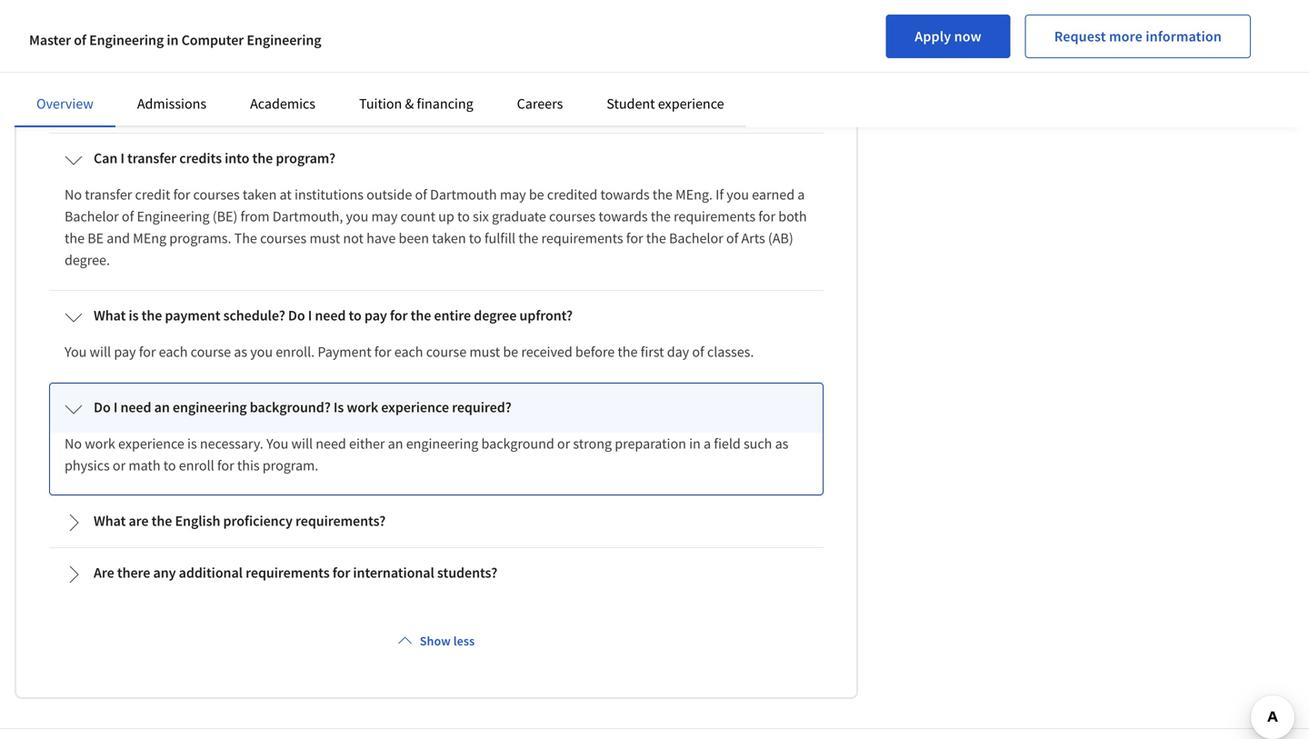 Task type: describe. For each thing, give the bounding box(es) containing it.
a inside "no transfer credit for courses taken at institutions outside of dartmouth may be credited towards the meng. if you earned a bachelor of engineering (be) from dartmouth, you may count up to six graduate courses towards the requirements for both the be and meng programs. the courses must not have been taken to fulfill the requirements for the bachelor of arts (ab) degree."
[[798, 185, 805, 204]]

are there any additional requirements for international students? button
[[50, 549, 823, 598]]

the inside can i transfer credits into the program? dropdown button
[[252, 149, 273, 167]]

meng.
[[676, 185, 713, 204]]

0 vertical spatial you
[[65, 343, 87, 361]]

as inside no work experience is necessary. you will need either an engineering background or strong preparation in a field such as physics or math to enroll for this program.
[[775, 435, 789, 453]]

dartmouth
[[430, 185, 497, 204]]

applicants
[[239, 72, 302, 90]]

eligible.
[[307, 93, 355, 112]]

of up and
[[122, 207, 134, 225]]

fulfill
[[485, 229, 516, 247]]

careers link
[[517, 95, 563, 113]]

1 horizontal spatial do
[[288, 306, 305, 324]]

programs.
[[169, 229, 231, 247]]

day
[[667, 343, 690, 361]]

is
[[334, 398, 344, 416]]

entire
[[434, 306, 471, 324]]

1 horizontal spatial priority
[[548, 72, 593, 90]]

student experience link
[[607, 95, 725, 113]]

been
[[399, 229, 429, 247]]

engineering inside no work experience is necessary. you will need either an engineering background or strong preparation in a field such as physics or math to enroll for this program.
[[406, 435, 479, 453]]

payment
[[318, 343, 372, 361]]

usd.
[[247, 50, 276, 68]]

to right "up"
[[457, 207, 470, 225]]

any
[[153, 564, 176, 582]]

(ab)
[[768, 229, 794, 247]]

additional
[[179, 564, 243, 582]]

find
[[198, 93, 222, 112]]

advisor
[[135, 93, 180, 112]]

i for engineering
[[114, 398, 118, 416]]

deadline.
[[596, 72, 653, 90]]

waiver
[[451, 72, 491, 90]]

0 vertical spatial bachelor
[[65, 207, 119, 225]]

can i transfer credits into the program? button
[[50, 134, 823, 184]]

at
[[280, 185, 292, 204]]

are
[[94, 564, 114, 582]]

0 vertical spatial courses
[[193, 185, 240, 204]]

an inside no work experience is necessary. you will need either an engineering background or strong preparation in a field such as physics or math to enroll for this program.
[[388, 435, 403, 453]]

what are the english proficiency requirements?
[[94, 512, 386, 530]]

admissions
[[137, 95, 207, 113]]

requirements inside dropdown button
[[246, 564, 330, 582]]

2 horizontal spatial may
[[500, 185, 526, 204]]

may inside 'yes. the application fee is $50 usd. if you apply before the priority application deadline, the application fee will be automatically waived. other applicants may be eligible for a fee waiver after the priority deadline. please talk to your enrollment advisor to find out if you are eligible.'
[[305, 72, 331, 90]]

must inside "no transfer credit for courses taken at institutions outside of dartmouth may be credited towards the meng. if you earned a bachelor of engineering (be) from dartmouth, you may count up to six graduate courses towards the requirements for both the be and meng programs. the courses must not have been taken to fulfill the requirements for the bachelor of arts (ab) degree."
[[310, 229, 340, 247]]

arts
[[742, 229, 765, 247]]

1 each from the left
[[159, 343, 188, 361]]

background
[[482, 435, 555, 453]]

2 vertical spatial may
[[372, 207, 398, 225]]

please
[[656, 72, 695, 90]]

1 horizontal spatial must
[[470, 343, 500, 361]]

student
[[607, 95, 655, 113]]

overview link
[[36, 95, 94, 113]]

2 each from the left
[[394, 343, 423, 361]]

1 vertical spatial courses
[[549, 207, 596, 225]]

1 vertical spatial do
[[94, 398, 111, 416]]

admissions link
[[137, 95, 207, 113]]

can i transfer credits into the program?
[[94, 149, 336, 167]]

transfer inside dropdown button
[[127, 149, 177, 167]]

show less button
[[391, 625, 482, 657]]

first
[[641, 343, 664, 361]]

of left arts
[[727, 229, 739, 247]]

from
[[241, 207, 270, 225]]

both
[[779, 207, 807, 225]]

before inside 'yes. the application fee is $50 usd. if you apply before the priority application deadline, the application fee will be automatically waived. other applicants may be eligible for a fee waiver after the priority deadline. please talk to your enrollment advisor to find out if you are eligible.'
[[353, 50, 392, 68]]

information
[[1146, 27, 1222, 45]]

of up count
[[415, 185, 427, 204]]

master of engineering in computer engineering
[[29, 31, 322, 49]]

count
[[401, 207, 436, 225]]

financing
[[417, 95, 474, 113]]

what is the payment schedule? do i need to pay for the entire degree upfront?
[[94, 306, 573, 324]]

the inside "no transfer credit for courses taken at institutions outside of dartmouth may be credited towards the meng. if you earned a bachelor of engineering (be) from dartmouth, you may count up to six graduate courses towards the requirements for both the be and meng programs. the courses must not have been taken to fulfill the requirements for the bachelor of arts (ab) degree."
[[234, 229, 257, 247]]

to right "talk"
[[724, 72, 736, 90]]

classes.
[[707, 343, 754, 361]]

2 vertical spatial courses
[[260, 229, 307, 247]]

requirements?
[[296, 512, 386, 530]]

show
[[420, 633, 451, 649]]

if
[[249, 93, 257, 112]]

i for into
[[120, 149, 125, 167]]

program.
[[263, 456, 319, 475]]

in inside no work experience is necessary. you will need either an engineering background or strong preparation in a field such as physics or math to enroll for this program.
[[690, 435, 701, 453]]

1 vertical spatial towards
[[599, 207, 648, 225]]

preparation
[[615, 435, 687, 453]]

required?
[[452, 398, 512, 416]]

request
[[1055, 27, 1107, 45]]

academics link
[[250, 95, 316, 113]]

apply now
[[915, 27, 982, 45]]

1 horizontal spatial fee
[[430, 72, 448, 90]]

0 horizontal spatial pay
[[114, 343, 136, 361]]

if inside "no transfer credit for courses taken at institutions outside of dartmouth may be credited towards the meng. if you earned a bachelor of engineering (be) from dartmouth, you may count up to six graduate courses towards the requirements for both the be and meng programs. the courses must not have been taken to fulfill the requirements for the bachelor of arts (ab) degree."
[[716, 185, 724, 204]]

meng
[[133, 229, 167, 247]]

up
[[439, 207, 455, 225]]

experience inside dropdown button
[[381, 398, 449, 416]]

schedule?
[[223, 306, 285, 324]]

graduate
[[492, 207, 546, 225]]

2 application from the left
[[466, 50, 535, 68]]

waived.
[[151, 72, 198, 90]]

such
[[744, 435, 773, 453]]

1 vertical spatial before
[[576, 343, 615, 361]]

the inside what are the english proficiency requirements? dropdown button
[[152, 512, 172, 530]]

field
[[714, 435, 741, 453]]

yes. the application fee is $50 usd. if you apply before the priority application deadline, the application fee will be automatically waived. other applicants may be eligible for a fee waiver after the priority deadline. please talk to your enrollment advisor to find out if you are eligible.
[[65, 50, 767, 112]]

0 vertical spatial as
[[234, 343, 247, 361]]

2 horizontal spatial fee
[[692, 50, 710, 68]]

now
[[955, 27, 982, 45]]

do i need an engineering background? is work experience required? button
[[50, 384, 823, 433]]

1 vertical spatial or
[[113, 456, 126, 475]]

1 application from the left
[[117, 50, 185, 68]]

need for schedule?
[[315, 306, 346, 324]]

tuition & financing
[[359, 95, 474, 113]]

&
[[405, 95, 414, 113]]

apply
[[316, 50, 350, 68]]

after
[[494, 72, 522, 90]]

enroll.
[[276, 343, 315, 361]]

careers
[[517, 95, 563, 113]]

strong
[[573, 435, 612, 453]]

are there any additional requirements for international students?
[[94, 564, 498, 582]]

you right if
[[259, 93, 282, 112]]

eligible
[[352, 72, 397, 90]]

(be)
[[213, 207, 238, 225]]

credit
[[135, 185, 170, 204]]

0 vertical spatial requirements
[[674, 207, 756, 225]]

0 horizontal spatial fee
[[188, 50, 207, 68]]

there
[[117, 564, 150, 582]]

what for what is the payment schedule? do i need to pay for the entire degree upfront?
[[94, 306, 126, 324]]



Task type: locate. For each thing, give the bounding box(es) containing it.
0 horizontal spatial courses
[[193, 185, 240, 204]]

will inside no work experience is necessary. you will need either an engineering background or strong preparation in a field such as physics or math to enroll for this program.
[[292, 435, 313, 453]]

0 horizontal spatial will
[[90, 343, 111, 361]]

1 horizontal spatial may
[[372, 207, 398, 225]]

engineering
[[89, 31, 164, 49], [247, 31, 322, 49], [137, 207, 210, 225]]

taken
[[243, 185, 277, 204], [432, 229, 466, 247]]

need up math
[[120, 398, 151, 416]]

yes.
[[65, 50, 88, 68]]

request more information
[[1055, 27, 1222, 45]]

as right such
[[775, 435, 789, 453]]

engineering
[[173, 398, 247, 416], [406, 435, 479, 453]]

to down six
[[469, 229, 482, 247]]

is inside 'yes. the application fee is $50 usd. if you apply before the priority application deadline, the application fee will be automatically waived. other applicants may be eligible for a fee waiver after the priority deadline. please talk to your enrollment advisor to find out if you are eligible.'
[[210, 50, 219, 68]]

experience down please
[[658, 95, 725, 113]]

2 horizontal spatial will
[[713, 50, 735, 68]]

1 horizontal spatial if
[[716, 185, 724, 204]]

credited
[[547, 185, 598, 204]]

courses up (be)
[[193, 185, 240, 204]]

$50
[[222, 50, 244, 68]]

0 horizontal spatial is
[[129, 306, 139, 324]]

0 horizontal spatial work
[[85, 435, 115, 453]]

1 horizontal spatial you
[[266, 435, 289, 453]]

an right "either"
[[388, 435, 403, 453]]

0 horizontal spatial requirements
[[246, 564, 330, 582]]

1 horizontal spatial application
[[466, 50, 535, 68]]

to inside no work experience is necessary. you will need either an engineering background or strong preparation in a field such as physics or math to enroll for this program.
[[163, 456, 176, 475]]

0 vertical spatial work
[[347, 398, 378, 416]]

2 horizontal spatial courses
[[549, 207, 596, 225]]

1 vertical spatial transfer
[[85, 185, 132, 204]]

0 horizontal spatial the
[[91, 50, 114, 68]]

what are the english proficiency requirements? button
[[50, 497, 823, 546]]

work inside dropdown button
[[347, 398, 378, 416]]

a inside no work experience is necessary. you will need either an engineering background or strong preparation in a field such as physics or math to enroll for this program.
[[704, 435, 711, 453]]

institutions
[[295, 185, 364, 204]]

1 vertical spatial need
[[120, 398, 151, 416]]

1 course from the left
[[191, 343, 231, 361]]

will inside 'yes. the application fee is $50 usd. if you apply before the priority application deadline, the application fee will be automatically waived. other applicants may be eligible for a fee waiver after the priority deadline. please talk to your enrollment advisor to find out if you are eligible.'
[[713, 50, 735, 68]]

1 what from the top
[[94, 306, 126, 324]]

1 vertical spatial if
[[716, 185, 724, 204]]

must down dartmouth,
[[310, 229, 340, 247]]

2 horizontal spatial a
[[798, 185, 805, 204]]

do
[[288, 306, 305, 324], [94, 398, 111, 416]]

1 horizontal spatial before
[[576, 343, 615, 361]]

1 horizontal spatial bachelor
[[669, 229, 724, 247]]

if inside 'yes. the application fee is $50 usd. if you apply before the priority application deadline, the application fee will be automatically waived. other applicants may be eligible for a fee waiver after the priority deadline. please talk to your enrollment advisor to find out if you are eligible.'
[[279, 50, 287, 68]]

2 horizontal spatial is
[[210, 50, 219, 68]]

to inside dropdown button
[[349, 306, 362, 324]]

1 horizontal spatial requirements
[[542, 229, 624, 247]]

course down what is the payment schedule? do i need to pay for the entire degree upfront? dropdown button
[[426, 343, 467, 361]]

0 horizontal spatial priority
[[418, 50, 463, 68]]

no up physics
[[65, 435, 82, 453]]

need for necessary.
[[316, 435, 346, 453]]

pay
[[365, 306, 387, 324], [114, 343, 136, 361]]

1 horizontal spatial an
[[388, 435, 403, 453]]

2 horizontal spatial experience
[[658, 95, 725, 113]]

necessary.
[[200, 435, 264, 453]]

3 application from the left
[[620, 50, 689, 68]]

1 no from the top
[[65, 185, 82, 204]]

math
[[129, 456, 161, 475]]

to right math
[[163, 456, 176, 475]]

the inside 'yes. the application fee is $50 usd. if you apply before the priority application deadline, the application fee will be automatically waived. other applicants may be eligible for a fee waiver after the priority deadline. please talk to your enrollment advisor to find out if you are eligible.'
[[91, 50, 114, 68]]

to
[[724, 72, 736, 90], [183, 93, 195, 112], [457, 207, 470, 225], [469, 229, 482, 247], [349, 306, 362, 324], [163, 456, 176, 475]]

taken down "up"
[[432, 229, 466, 247]]

0 vertical spatial will
[[713, 50, 735, 68]]

1 horizontal spatial pay
[[365, 306, 387, 324]]

1 horizontal spatial i
[[120, 149, 125, 167]]

2 what from the top
[[94, 512, 126, 530]]

0 vertical spatial towards
[[601, 185, 650, 204]]

be up graduate
[[529, 185, 544, 204]]

0 vertical spatial taken
[[243, 185, 277, 204]]

0 vertical spatial transfer
[[127, 149, 177, 167]]

no transfer credit for courses taken at institutions outside of dartmouth may be credited towards the meng. if you earned a bachelor of engineering (be) from dartmouth, you may count up to six graduate courses towards the requirements for both the be and meng programs. the courses must not have been taken to fulfill the requirements for the bachelor of arts (ab) degree.
[[65, 185, 807, 269]]

if right usd.
[[279, 50, 287, 68]]

1 vertical spatial taken
[[432, 229, 466, 247]]

engineering up automatically
[[89, 31, 164, 49]]

automatically
[[65, 72, 148, 90]]

a
[[419, 72, 427, 90], [798, 185, 805, 204], [704, 435, 711, 453]]

0 vertical spatial is
[[210, 50, 219, 68]]

be down apply
[[334, 72, 349, 90]]

engineering down do i need an engineering background? is work experience required? dropdown button
[[406, 435, 479, 453]]

deadline,
[[537, 50, 594, 68]]

program?
[[276, 149, 336, 167]]

2 vertical spatial is
[[187, 435, 197, 453]]

1 horizontal spatial are
[[285, 93, 304, 112]]

experience inside no work experience is necessary. you will need either an engineering background or strong preparation in a field such as physics or math to enroll for this program.
[[118, 435, 184, 453]]

what up are
[[94, 512, 126, 530]]

engineering inside "no transfer credit for courses taken at institutions outside of dartmouth may be credited towards the meng. if you earned a bachelor of engineering (be) from dartmouth, you may count up to six graduate courses towards the requirements for both the be and meng programs. the courses must not have been taken to fulfill the requirements for the bachelor of arts (ab) degree."
[[137, 207, 210, 225]]

taken up 'from'
[[243, 185, 277, 204]]

tuition & financing link
[[359, 95, 474, 113]]

work
[[347, 398, 378, 416], [85, 435, 115, 453]]

may up eligible.
[[305, 72, 331, 90]]

for
[[399, 72, 417, 90], [173, 185, 190, 204], [759, 207, 776, 225], [626, 229, 644, 247], [390, 306, 408, 324], [139, 343, 156, 361], [375, 343, 392, 361], [217, 456, 234, 475], [333, 564, 350, 582]]

each down what is the payment schedule? do i need to pay for the entire degree upfront? dropdown button
[[394, 343, 423, 361]]

before up eligible
[[353, 50, 392, 68]]

a left field
[[704, 435, 711, 453]]

work up physics
[[85, 435, 115, 453]]

0 horizontal spatial an
[[154, 398, 170, 416]]

may up graduate
[[500, 185, 526, 204]]

0 vertical spatial what
[[94, 306, 126, 324]]

1 vertical spatial as
[[775, 435, 789, 453]]

need
[[315, 306, 346, 324], [120, 398, 151, 416], [316, 435, 346, 453]]

are up there at the left bottom of the page
[[129, 512, 149, 530]]

0 vertical spatial experience
[[658, 95, 725, 113]]

0 horizontal spatial engineering
[[173, 398, 247, 416]]

master
[[29, 31, 71, 49]]

student experience
[[607, 95, 725, 113]]

1 vertical spatial pay
[[114, 343, 136, 361]]

application down master of engineering in computer engineering
[[117, 50, 185, 68]]

for inside no work experience is necessary. you will need either an engineering background or strong preparation in a field such as physics or math to enroll for this program.
[[217, 456, 234, 475]]

1 vertical spatial priority
[[548, 72, 593, 90]]

0 horizontal spatial may
[[305, 72, 331, 90]]

do up physics
[[94, 398, 111, 416]]

background?
[[250, 398, 331, 416]]

other
[[201, 72, 236, 90]]

priority down deadline,
[[548, 72, 593, 90]]

as
[[234, 343, 247, 361], [775, 435, 789, 453]]

more
[[1110, 27, 1143, 45]]

as down schedule? at the top left
[[234, 343, 247, 361]]

1 vertical spatial is
[[129, 306, 139, 324]]

0 vertical spatial pay
[[365, 306, 387, 324]]

2 vertical spatial will
[[292, 435, 313, 453]]

computer
[[182, 31, 244, 49]]

an up math
[[154, 398, 170, 416]]

0 vertical spatial if
[[279, 50, 287, 68]]

application
[[117, 50, 185, 68], [466, 50, 535, 68], [620, 50, 689, 68]]

students?
[[437, 564, 498, 582]]

if
[[279, 50, 287, 68], [716, 185, 724, 204]]

1 vertical spatial must
[[470, 343, 500, 361]]

in
[[167, 31, 179, 49], [690, 435, 701, 453]]

pay inside dropdown button
[[365, 306, 387, 324]]

engineering inside dropdown button
[[173, 398, 247, 416]]

or left math
[[113, 456, 126, 475]]

requirements
[[674, 207, 756, 225], [542, 229, 624, 247], [246, 564, 330, 582]]

0 horizontal spatial bachelor
[[65, 207, 119, 225]]

2 vertical spatial experience
[[118, 435, 184, 453]]

you will pay for each course as you enroll. payment for each course must be received before the first day of classes.
[[65, 343, 754, 361]]

be inside "no transfer credit for courses taken at institutions outside of dartmouth may be credited towards the meng. if you earned a bachelor of engineering (be) from dartmouth, you may count up to six graduate courses towards the requirements for both the be and meng programs. the courses must not have been taken to fulfill the requirements for the bachelor of arts (ab) degree."
[[529, 185, 544, 204]]

fee up financing
[[430, 72, 448, 90]]

engineering up usd.
[[247, 31, 322, 49]]

1 vertical spatial will
[[90, 343, 111, 361]]

no up degree.
[[65, 185, 82, 204]]

must down degree
[[470, 343, 500, 361]]

either
[[349, 435, 385, 453]]

may up have
[[372, 207, 398, 225]]

request more information button
[[1026, 15, 1251, 58]]

each down payment
[[159, 343, 188, 361]]

international
[[353, 564, 435, 582]]

before right 'received'
[[576, 343, 615, 361]]

1 horizontal spatial courses
[[260, 229, 307, 247]]

apply
[[915, 27, 952, 45]]

1 vertical spatial are
[[129, 512, 149, 530]]

requirements down proficiency
[[246, 564, 330, 582]]

upfront?
[[520, 306, 573, 324]]

be up your
[[737, 50, 753, 68]]

need left "either"
[[316, 435, 346, 453]]

is inside no work experience is necessary. you will need either an engineering background or strong preparation in a field such as physics or math to enroll for this program.
[[187, 435, 197, 453]]

1 vertical spatial i
[[308, 306, 312, 324]]

the down 'from'
[[234, 229, 257, 247]]

engineering down the credit
[[137, 207, 210, 225]]

fee up "talk"
[[692, 50, 710, 68]]

2 no from the top
[[65, 435, 82, 453]]

1 horizontal spatial work
[[347, 398, 378, 416]]

each
[[159, 343, 188, 361], [394, 343, 423, 361]]

need inside no work experience is necessary. you will need either an engineering background or strong preparation in a field such as physics or math to enroll for this program.
[[316, 435, 346, 453]]

for inside 'yes. the application fee is $50 usd. if you apply before the priority application deadline, the application fee will be automatically waived. other applicants may be eligible for a fee waiver after the priority deadline. please talk to your enrollment advisor to find out if you are eligible.'
[[399, 72, 417, 90]]

0 vertical spatial or
[[557, 435, 570, 453]]

what for what are the english proficiency requirements?
[[94, 512, 126, 530]]

is
[[210, 50, 219, 68], [129, 306, 139, 324], [187, 435, 197, 453]]

or left strong
[[557, 435, 570, 453]]

1 vertical spatial may
[[500, 185, 526, 204]]

experience up no work experience is necessary. you will need either an engineering background or strong preparation in a field such as physics or math to enroll for this program.
[[381, 398, 449, 416]]

engineering up necessary.
[[173, 398, 247, 416]]

application up please
[[620, 50, 689, 68]]

talk
[[698, 72, 721, 90]]

courses down credited
[[549, 207, 596, 225]]

of up yes.
[[74, 31, 86, 49]]

need up payment
[[315, 306, 346, 324]]

0 horizontal spatial do
[[94, 398, 111, 416]]

0 vertical spatial engineering
[[173, 398, 247, 416]]

requirements down credited
[[542, 229, 624, 247]]

priority up waiver on the left of page
[[418, 50, 463, 68]]

1 horizontal spatial or
[[557, 435, 570, 453]]

payment
[[165, 306, 221, 324]]

physics
[[65, 456, 110, 475]]

have
[[367, 229, 396, 247]]

if right meng.
[[716, 185, 724, 204]]

to up payment
[[349, 306, 362, 324]]

of right day
[[692, 343, 705, 361]]

to left find
[[183, 93, 195, 112]]

0 vertical spatial a
[[419, 72, 427, 90]]

you up "not"
[[346, 207, 369, 225]]

transfer
[[127, 149, 177, 167], [85, 185, 132, 204]]

experience up math
[[118, 435, 184, 453]]

no work experience is necessary. you will need either an engineering background or strong preparation in a field such as physics or math to enroll for this program.
[[65, 435, 789, 475]]

1 horizontal spatial the
[[234, 229, 257, 247]]

be left 'received'
[[503, 343, 519, 361]]

earned
[[752, 185, 795, 204]]

0 horizontal spatial or
[[113, 456, 126, 475]]

1 horizontal spatial experience
[[381, 398, 449, 416]]

you left apply
[[290, 50, 313, 68]]

2 course from the left
[[426, 343, 467, 361]]

1 horizontal spatial a
[[704, 435, 711, 453]]

degree.
[[65, 251, 110, 269]]

1 vertical spatial requirements
[[542, 229, 624, 247]]

0 vertical spatial the
[[91, 50, 114, 68]]

a up "tuition & financing"
[[419, 72, 427, 90]]

1 vertical spatial in
[[690, 435, 701, 453]]

is up enroll
[[187, 435, 197, 453]]

is left $50
[[210, 50, 219, 68]]

0 vertical spatial before
[[353, 50, 392, 68]]

tuition
[[359, 95, 402, 113]]

1 horizontal spatial each
[[394, 343, 423, 361]]

no inside "no transfer credit for courses taken at institutions outside of dartmouth may be credited towards the meng. if you earned a bachelor of engineering (be) from dartmouth, you may count up to six graduate courses towards the requirements for both the be and meng programs. the courses must not have been taken to fulfill the requirements for the bachelor of arts (ab) degree."
[[65, 185, 82, 204]]

0 horizontal spatial application
[[117, 50, 185, 68]]

0 horizontal spatial each
[[159, 343, 188, 361]]

show less
[[420, 633, 475, 649]]

you
[[65, 343, 87, 361], [266, 435, 289, 453]]

0 vertical spatial must
[[310, 229, 340, 247]]

work right is
[[347, 398, 378, 416]]

1 vertical spatial work
[[85, 435, 115, 453]]

in left field
[[690, 435, 701, 453]]

a inside 'yes. the application fee is $50 usd. if you apply before the priority application deadline, the application fee will be automatically waived. other applicants may be eligible for a fee waiver after the priority deadline. please talk to your enrollment advisor to find out if you are eligible.'
[[419, 72, 427, 90]]

are inside 'yes. the application fee is $50 usd. if you apply before the priority application deadline, the application fee will be automatically waived. other applicants may be eligible for a fee waiver after the priority deadline. please talk to your enrollment advisor to find out if you are eligible.'
[[285, 93, 304, 112]]

course down payment
[[191, 343, 231, 361]]

0 horizontal spatial i
[[114, 398, 118, 416]]

proficiency
[[223, 512, 293, 530]]

outside
[[367, 185, 412, 204]]

0 horizontal spatial you
[[65, 343, 87, 361]]

transfer up the credit
[[127, 149, 177, 167]]

work inside no work experience is necessary. you will need either an engineering background or strong preparation in a field such as physics or math to enroll for this program.
[[85, 435, 115, 453]]

you inside no work experience is necessary. you will need either an engineering background or strong preparation in a field such as physics or math to enroll for this program.
[[266, 435, 289, 453]]

credits
[[179, 149, 222, 167]]

enrollment
[[65, 93, 132, 112]]

is left payment
[[129, 306, 139, 324]]

bachelor down meng.
[[669, 229, 724, 247]]

must
[[310, 229, 340, 247], [470, 343, 500, 361]]

fee
[[188, 50, 207, 68], [692, 50, 710, 68], [430, 72, 448, 90]]

2 horizontal spatial requirements
[[674, 207, 756, 225]]

2 vertical spatial requirements
[[246, 564, 330, 582]]

what down degree.
[[94, 306, 126, 324]]

a up both
[[798, 185, 805, 204]]

no for no work experience is necessary. you will need either an engineering background or strong preparation in a field such as physics or math to enroll for this program.
[[65, 435, 82, 453]]

courses down dartmouth,
[[260, 229, 307, 247]]

1 horizontal spatial is
[[187, 435, 197, 453]]

1 vertical spatial what
[[94, 512, 126, 530]]

the up automatically
[[91, 50, 114, 68]]

and
[[107, 229, 130, 247]]

0 horizontal spatial taken
[[243, 185, 277, 204]]

may
[[305, 72, 331, 90], [500, 185, 526, 204], [372, 207, 398, 225]]

0 horizontal spatial in
[[167, 31, 179, 49]]

are down applicants on the top of page
[[285, 93, 304, 112]]

0 vertical spatial priority
[[418, 50, 463, 68]]

no inside no work experience is necessary. you will need either an engineering background or strong preparation in a field such as physics or math to enroll for this program.
[[65, 435, 82, 453]]

bachelor up be
[[65, 207, 119, 225]]

you left enroll.
[[250, 343, 273, 361]]

2 horizontal spatial i
[[308, 306, 312, 324]]

0 horizontal spatial as
[[234, 343, 247, 361]]

fee down computer
[[188, 50, 207, 68]]

be
[[88, 229, 104, 247]]

transfer inside "no transfer credit for courses taken at institutions outside of dartmouth may be credited towards the meng. if you earned a bachelor of engineering (be) from dartmouth, you may count up to six graduate courses towards the requirements for both the be and meng programs. the courses must not have been taken to fulfill the requirements for the bachelor of arts (ab) degree."
[[85, 185, 132, 204]]

is inside what is the payment schedule? do i need to pay for the entire degree upfront? dropdown button
[[129, 306, 139, 324]]

academics
[[250, 95, 316, 113]]

are inside what are the english proficiency requirements? dropdown button
[[129, 512, 149, 530]]

0 horizontal spatial if
[[279, 50, 287, 68]]

no for no transfer credit for courses taken at institutions outside of dartmouth may be credited towards the meng. if you earned a bachelor of engineering (be) from dartmouth, you may count up to six graduate courses towards the requirements for both the be and meng programs. the courses must not have been taken to fulfill the requirements for the bachelor of arts (ab) degree.
[[65, 185, 82, 204]]

transfer down can on the top left of the page
[[85, 185, 132, 204]]

1 horizontal spatial taken
[[432, 229, 466, 247]]

do up enroll.
[[288, 306, 305, 324]]

you left earned
[[727, 185, 749, 204]]

0 horizontal spatial must
[[310, 229, 340, 247]]

not
[[343, 229, 364, 247]]

requirements down meng.
[[674, 207, 756, 225]]

received
[[521, 343, 573, 361]]

in left computer
[[167, 31, 179, 49]]

application up after
[[466, 50, 535, 68]]

1 horizontal spatial as
[[775, 435, 789, 453]]

will
[[713, 50, 735, 68], [90, 343, 111, 361], [292, 435, 313, 453]]

1 vertical spatial no
[[65, 435, 82, 453]]

an inside dropdown button
[[154, 398, 170, 416]]



Task type: vqa. For each thing, say whether or not it's contained in the screenshot.
Exciting
no



